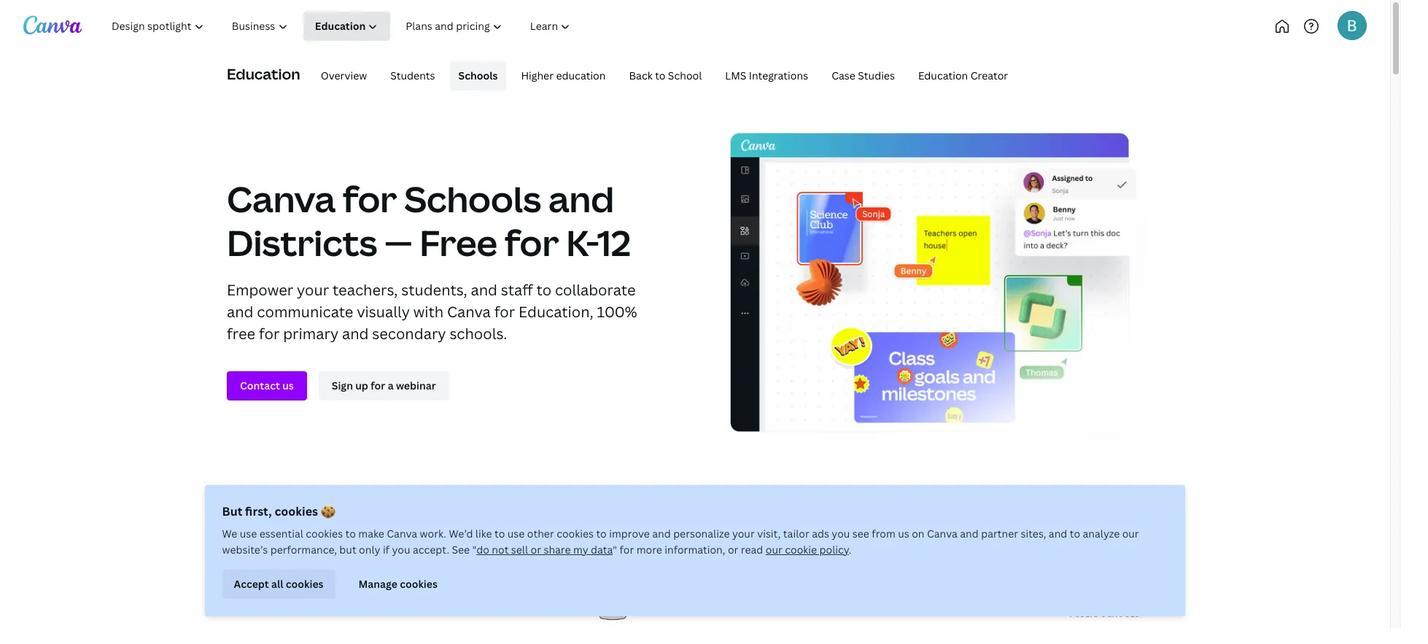 Task type: locate. For each thing, give the bounding box(es) containing it.
you up policy
[[832, 527, 850, 540]]

education creator
[[918, 68, 1008, 82]]

manage cookies
[[359, 577, 438, 591]]

your up read
[[733, 527, 755, 540]]

you
[[832, 527, 850, 540], [392, 543, 411, 557]]

we'd
[[449, 527, 473, 540]]

your up communicate
[[297, 280, 329, 300]]

cookies down accept.
[[400, 577, 438, 591]]

0 vertical spatial schools
[[458, 68, 498, 82]]

primary
[[283, 324, 339, 344]]

for
[[343, 175, 397, 222], [505, 219, 559, 266], [494, 302, 515, 322], [259, 324, 280, 344], [620, 543, 634, 557]]

1 vertical spatial districts
[[756, 540, 812, 552]]

our inside we use essential cookies to make canva work. we'd like to use other cookies to improve and personalize your visit, tailor ads you see from us on canva and partner sites, and to analyze our website's performance, but only if you accept. see "
[[1123, 527, 1139, 540]]

education
[[227, 64, 300, 84], [918, 68, 968, 82]]

cookie
[[785, 543, 817, 557]]

1 horizontal spatial your
[[733, 527, 755, 540]]

students link
[[382, 61, 444, 90]]

districts
[[227, 219, 377, 266], [756, 540, 812, 552]]

1 vertical spatial your
[[733, 527, 755, 540]]

but
[[340, 543, 357, 557]]

education inside menu bar
[[918, 68, 968, 82]]

1 horizontal spatial "
[[613, 543, 618, 557]]

higher education
[[521, 68, 606, 82]]

0 horizontal spatial districts
[[227, 219, 377, 266]]

do
[[477, 543, 490, 557]]

cookies
[[275, 503, 318, 519], [306, 527, 343, 540], [557, 527, 594, 540], [286, 577, 324, 591], [400, 577, 438, 591]]

teachers,
[[333, 280, 398, 300]]

analyze
[[1083, 527, 1120, 540]]

education for education
[[227, 64, 300, 84]]

use up sell
[[508, 527, 525, 540]]

menu bar containing overview
[[306, 61, 1017, 90]]

6,000
[[675, 540, 706, 552]]

manage
[[359, 577, 398, 591]]

1 horizontal spatial education
[[918, 68, 968, 82]]

0 horizontal spatial you
[[392, 543, 411, 557]]

k-
[[566, 219, 597, 266]]

0 horizontal spatial your
[[297, 280, 329, 300]]

but first, cookies 🍪
[[222, 503, 336, 519]]

menu bar
[[306, 61, 1017, 90]]

you right "if"
[[392, 543, 411, 557]]

our right analyze
[[1123, 527, 1139, 540]]

to
[[655, 68, 666, 82], [537, 280, 552, 300], [346, 527, 356, 540], [495, 527, 505, 540], [597, 527, 607, 540], [1070, 527, 1081, 540]]

gobiernodejalisco image
[[895, 579, 987, 621]]

share
[[544, 543, 571, 557]]

2 horizontal spatial use
[[815, 540, 835, 552]]

manage cookies button
[[347, 570, 450, 599]]

use left .
[[815, 540, 835, 552]]

use
[[240, 527, 257, 540], [508, 527, 525, 540], [815, 540, 835, 552]]

your
[[297, 280, 329, 300], [733, 527, 755, 540]]

cookies right all
[[286, 577, 324, 591]]

your inside we use essential cookies to make canva work. we'd like to use other cookies to improve and personalize your visit, tailor ads you see from us on canva and partner sites, and to analyze our website's performance, but only if you accept. see "
[[733, 527, 755, 540]]

0 horizontal spatial our
[[766, 543, 783, 557]]

1 " from the left
[[473, 543, 477, 557]]

use up website's
[[240, 527, 257, 540]]

cookies up my
[[557, 527, 594, 540]]

or right sell
[[531, 543, 542, 557]]

other
[[528, 527, 555, 540]]

with
[[413, 302, 444, 322]]

to left analyze
[[1070, 527, 1081, 540]]

schools
[[458, 68, 498, 82], [404, 175, 541, 222]]

districts inside canva for schools and districts — free  for k-12
[[227, 219, 377, 266]]

ads
[[812, 527, 830, 540]]

0 vertical spatial our
[[1123, 527, 1139, 540]]

0 horizontal spatial or
[[531, 543, 542, 557]]

and inside canva for schools and districts — free  for k-12
[[548, 175, 614, 222]]

12
[[597, 219, 631, 266]]

1 horizontal spatial or
[[728, 543, 739, 557]]

1 vertical spatial schools
[[404, 175, 541, 222]]

0 horizontal spatial "
[[473, 543, 477, 557]]

see
[[853, 527, 870, 540]]

canva
[[227, 175, 336, 222], [447, 302, 491, 322], [387, 527, 418, 540], [927, 527, 958, 540], [838, 540, 875, 552]]

my
[[574, 543, 589, 557]]

" right see
[[473, 543, 477, 557]]

1 vertical spatial our
[[766, 543, 783, 557]]

0 vertical spatial you
[[832, 527, 850, 540]]

" down improve at the bottom left
[[613, 543, 618, 557]]

accept.
[[413, 543, 450, 557]]

1 or from the left
[[531, 543, 542, 557]]

website's
[[222, 543, 268, 557]]

" inside we use essential cookies to make canva work. we'd like to use other cookies to improve and personalize your visit, tailor ads you see from us on canva and partner sites, and to analyze our website's performance, but only if you accept. see "
[[473, 543, 477, 557]]

canva inside canva for schools and districts — free  for k-12
[[227, 175, 336, 222]]

1 horizontal spatial our
[[1123, 527, 1139, 540]]

on
[[912, 527, 925, 540]]

sell
[[512, 543, 529, 557]]

schools.
[[450, 324, 507, 344]]

2 or from the left
[[728, 543, 739, 557]]

0 vertical spatial your
[[297, 280, 329, 300]]

essential
[[260, 527, 304, 540]]

education for education creator
[[918, 68, 968, 82]]

schools
[[595, 540, 646, 552]]

staff
[[501, 280, 533, 300]]

or
[[531, 543, 542, 557], [728, 543, 739, 557]]

2 " from the left
[[613, 543, 618, 557]]

and
[[548, 175, 614, 222], [471, 280, 497, 300], [227, 302, 253, 322], [342, 324, 369, 344], [653, 527, 671, 540], [960, 527, 979, 540], [1049, 527, 1068, 540], [649, 540, 672, 552]]

to right back
[[655, 68, 666, 82]]

do not sell or share my data link
[[477, 543, 613, 557]]

first,
[[246, 503, 272, 519]]

students
[[390, 68, 435, 82]]

top level navigation element
[[99, 12, 633, 41]]

or left read
[[728, 543, 739, 557]]

case studies
[[832, 68, 895, 82]]

0 horizontal spatial education
[[227, 64, 300, 84]]

accept all cookies
[[234, 577, 324, 591]]

higher
[[521, 68, 554, 82]]

"
[[473, 543, 477, 557], [613, 543, 618, 557]]

policy
[[820, 543, 849, 557]]

personalize
[[674, 527, 730, 540]]

our down visit,
[[766, 543, 783, 557]]

0 vertical spatial districts
[[227, 219, 377, 266]]

to up education,
[[537, 280, 552, 300]]

data
[[591, 543, 613, 557]]

do not sell or share my data " for more information, or read our cookie policy .
[[477, 543, 852, 557]]



Task type: vqa. For each thing, say whether or not it's contained in the screenshot.
Care
no



Task type: describe. For each thing, give the bounding box(es) containing it.
read
[[741, 543, 764, 557]]

school
[[709, 540, 753, 552]]

1 horizontal spatial you
[[832, 527, 850, 540]]

studies
[[858, 68, 895, 82]]

education creator link
[[910, 61, 1017, 90]]

school staff collaborating using canva's whiteboard feature to complete tasks. image
[[730, 133, 1163, 445]]

.
[[849, 543, 852, 557]]

100%
[[597, 302, 637, 322]]

to inside back to school "link"
[[655, 68, 666, 82]]

1 horizontal spatial districts
[[756, 540, 812, 552]]

denverpublicschool image
[[239, 574, 331, 625]]

like
[[476, 527, 492, 540]]

but
[[222, 503, 243, 519]]

us
[[898, 527, 910, 540]]

our cookie policy link
[[766, 543, 849, 557]]

secondary
[[372, 324, 446, 344]]

improve
[[610, 527, 650, 540]]

make
[[359, 527, 385, 540]]

back to school link
[[620, 61, 711, 90]]

to up "but"
[[346, 527, 356, 540]]

free
[[227, 324, 255, 344]]

over 600,000 schools and 6,000 school districts use canva
[[516, 540, 875, 552]]

overview
[[321, 68, 367, 82]]

🍪
[[321, 503, 336, 519]]

collaborate
[[555, 280, 636, 300]]

lms
[[725, 68, 746, 82]]

to inside empower your teachers, students, and staff to collaborate and communicate visually with canva for education, 100% free for primary and secondary schools.
[[537, 280, 552, 300]]

creator
[[971, 68, 1008, 82]]

your inside empower your teachers, students, and staff to collaborate and communicate visually with canva for education, 100% free for primary and secondary schools.
[[297, 280, 329, 300]]

information,
[[665, 543, 726, 557]]

to up data
[[597, 527, 607, 540]]

school
[[668, 68, 702, 82]]

integrations
[[749, 68, 808, 82]]

canva inside empower your teachers, students, and staff to collaborate and communicate visually with canva for education, 100% free for primary and secondary schools.
[[447, 302, 491, 322]]

empower
[[227, 280, 293, 300]]

0 horizontal spatial use
[[240, 527, 257, 540]]

students,
[[401, 280, 467, 300]]

empower your teachers, students, and staff to collaborate and communicate visually with canva for education, 100% free for primary and secondary schools.
[[227, 280, 637, 344]]

higher education link
[[512, 61, 615, 90]]

visit,
[[758, 527, 781, 540]]

—
[[385, 219, 412, 266]]

back
[[629, 68, 653, 82]]

accept
[[234, 577, 269, 591]]

not
[[492, 543, 509, 557]]

accept all cookies button
[[222, 570, 336, 599]]

case studies link
[[823, 61, 904, 90]]

600,000
[[547, 540, 592, 552]]

all
[[272, 577, 284, 591]]

tailor
[[784, 527, 810, 540]]

lms integrations
[[725, 68, 808, 82]]

visually
[[357, 302, 410, 322]]

cookies down 🍪
[[306, 527, 343, 540]]

more
[[637, 543, 663, 557]]

canva for schools and districts — free  for k-12
[[227, 175, 631, 266]]

communicate
[[257, 302, 353, 322]]

education
[[556, 68, 606, 82]]

sites,
[[1021, 527, 1047, 540]]

schools inside canva for schools and districts — free  for k-12
[[404, 175, 541, 222]]

only
[[359, 543, 381, 557]]

cookies up essential at left
[[275, 503, 318, 519]]

work.
[[420, 527, 447, 540]]

from
[[872, 527, 896, 540]]

to right 'like'
[[495, 527, 505, 540]]

pwcs image
[[403, 579, 495, 621]]

see
[[452, 543, 470, 557]]

we use essential cookies to make canva work. we'd like to use other cookies to improve and personalize your visit, tailor ads you see from us on canva and partner sites, and to analyze our website's performance, but only if you accept. see "
[[222, 527, 1139, 557]]

back to school
[[629, 68, 702, 82]]

lms integrations link
[[717, 61, 817, 90]]

over
[[516, 540, 544, 552]]

1 vertical spatial you
[[392, 543, 411, 557]]

if
[[383, 543, 390, 557]]

education,
[[519, 302, 594, 322]]

schools link
[[450, 61, 507, 90]]

overview link
[[312, 61, 376, 90]]

partner
[[982, 527, 1019, 540]]

we
[[222, 527, 238, 540]]

free
[[420, 219, 498, 266]]

1 horizontal spatial use
[[508, 527, 525, 540]]

case
[[832, 68, 856, 82]]

performance,
[[271, 543, 337, 557]]



